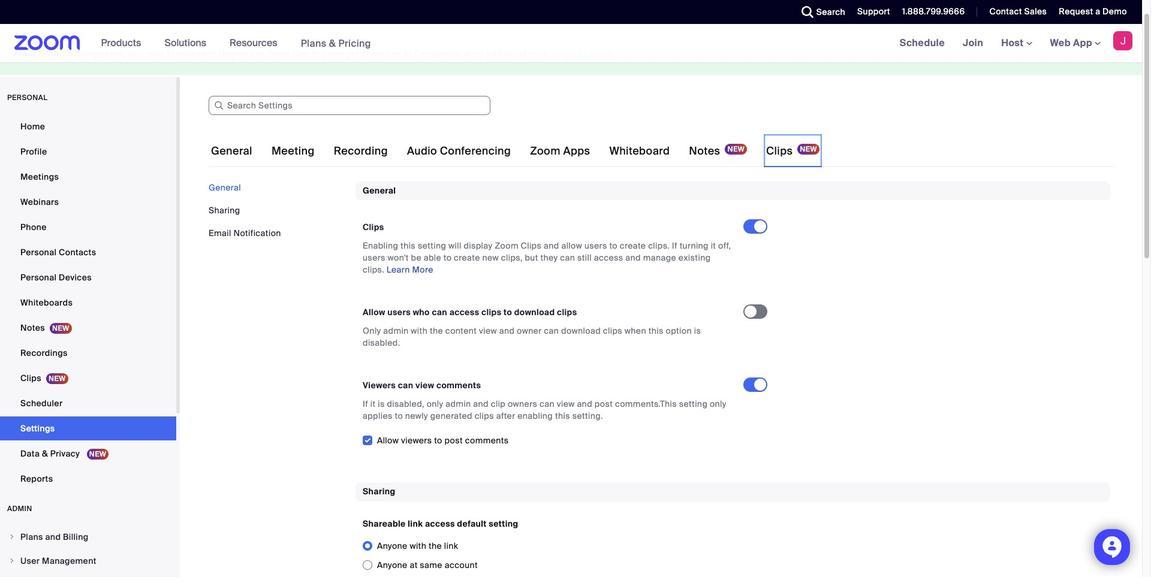 Task type: describe. For each thing, give the bounding box(es) containing it.
with inside sharing 'element'
[[410, 541, 427, 552]]

and left manage
[[626, 253, 641, 264]]

privacy
[[50, 449, 80, 460]]

with inside only admin with the content view and owner can download clips when this option is disabled.
[[411, 326, 428, 337]]

admin inside if it is disabled, only admin and clip owners can view and post comments.this setting only applies to newly generated clips after enabling this setting.
[[446, 399, 471, 410]]

1 vertical spatial post
[[445, 436, 463, 447]]

products
[[101, 37, 141, 49]]

manage
[[644, 253, 677, 264]]

after
[[497, 411, 516, 422]]

notes link
[[0, 316, 176, 340]]

download inside only admin with the content view and owner can download clips when this option is disabled.
[[562, 326, 601, 337]]

meet
[[14, 49, 36, 59]]

can inside if it is disabled, only admin and clip owners can view and post comments.this setting only applies to newly generated clips after enabling this setting.
[[540, 399, 555, 410]]

disabled,
[[387, 399, 425, 410]]

allow for allow users who can access clips to download clips
[[363, 307, 386, 318]]

clips inside clips link
[[20, 373, 41, 384]]

clips inside only admin with the content view and owner can download clips when this option is disabled.
[[603, 326, 623, 337]]

off,
[[719, 241, 732, 252]]

view inside only admin with the content view and owner can download clips when this option is disabled.
[[479, 326, 497, 337]]

admin
[[7, 505, 32, 514]]

settings link
[[0, 417, 176, 441]]

resources
[[230, 37, 278, 49]]

anyone for anyone with the link
[[377, 541, 408, 552]]

they
[[541, 253, 558, 264]]

this inside enabling this setting will display zoom clips and allow users to create clips. if turning it off, users won't be able to create new clips, but they can still access and manage existing clips.
[[401, 241, 416, 252]]

profile picture image
[[1114, 31, 1133, 50]]

be
[[411, 253, 422, 264]]

data
[[20, 449, 40, 460]]

access inside meet zoom ai companion, footer
[[362, 49, 391, 59]]

assistant!
[[177, 49, 216, 59]]

view inside if it is disabled, only admin and clip owners can view and post comments.this setting only applies to newly generated clips after enabling this setting.
[[557, 399, 575, 410]]

solutions button
[[165, 24, 212, 62]]

personal for personal devices
[[20, 272, 57, 283]]

when
[[625, 326, 647, 337]]

user management
[[20, 556, 96, 567]]

contact sales
[[990, 6, 1048, 17]]

is inside only admin with the content view and owner can download clips when this option is disabled.
[[695, 326, 701, 337]]

content
[[446, 326, 477, 337]]

recording
[[334, 144, 388, 158]]

meet zoom ai companion, footer
[[0, 34, 1143, 75]]

0 vertical spatial download
[[515, 307, 555, 318]]

if inside enabling this setting will display zoom clips and allow users to create clips. if turning it off, users won't be able to create new clips, but they can still access and manage existing clips.
[[672, 241, 678, 252]]

meetings
[[20, 172, 59, 182]]

user management menu item
[[0, 550, 176, 573]]

who
[[413, 307, 430, 318]]

web app
[[1051, 37, 1093, 49]]

it inside enabling this setting will display zoom clips and allow users to create clips. if turning it off, users won't be able to create new clips, but they can still access and manage existing clips.
[[711, 241, 717, 252]]

product information navigation
[[92, 24, 380, 63]]

pricing
[[339, 37, 371, 49]]

support
[[858, 6, 891, 17]]

user
[[20, 556, 40, 567]]

plans & pricing
[[301, 37, 371, 49]]

display
[[464, 241, 493, 252]]

web app button
[[1051, 37, 1101, 49]]

1 vertical spatial users
[[363, 253, 386, 264]]

to left one
[[256, 49, 265, 59]]

to right allow
[[610, 241, 618, 252]]

general element
[[356, 182, 1111, 464]]

apps
[[564, 144, 591, 158]]

audio
[[407, 144, 437, 158]]

option
[[666, 326, 692, 337]]

0 vertical spatial link
[[408, 519, 423, 530]]

contacts
[[59, 247, 96, 258]]

& for pricing
[[329, 37, 336, 49]]

anyone with the link
[[377, 541, 459, 552]]

new inside meet zoom ai companion, footer
[[148, 49, 164, 59]]

clips inside enabling this setting will display zoom clips and allow users to create clips. if turning it off, users won't be able to create new clips, but they can still access and manage existing clips.
[[521, 241, 542, 252]]

existing
[[679, 253, 711, 264]]

search
[[817, 7, 846, 17]]

phone link
[[0, 215, 176, 239]]

default
[[457, 519, 487, 530]]

solutions
[[165, 37, 206, 49]]

turning
[[680, 241, 709, 252]]

enabling this setting will display zoom clips and allow users to create clips. if turning it off, users won't be able to create new clips, but they can still access and manage existing clips.
[[363, 241, 732, 276]]

new inside enabling this setting will display zoom clips and allow users to create clips. if turning it off, users won't be able to create new clips, but they can still access and manage existing clips.
[[483, 253, 499, 264]]

meet zoom ai companion, your new ai assistant! upgrade to zoom one pro and get access to ai companion at no additional cost. upgrade today
[[14, 49, 614, 59]]

recordings
[[20, 348, 68, 359]]

settings
[[20, 424, 55, 434]]

data & privacy
[[20, 449, 82, 460]]

zoom right meet on the top
[[38, 49, 62, 59]]

2 only from the left
[[710, 399, 727, 410]]

same
[[420, 560, 443, 571]]

the inside only admin with the content view and owner can download clips when this option is disabled.
[[430, 326, 443, 337]]

sharing element
[[356, 483, 1111, 578]]

schedule
[[900, 37, 945, 49]]

enabling
[[363, 241, 399, 252]]

1 ai from the left
[[64, 49, 73, 59]]

data & privacy link
[[0, 442, 176, 466]]

only
[[363, 326, 381, 337]]

to down will
[[444, 253, 452, 264]]

1 vertical spatial comments
[[465, 436, 509, 447]]

request
[[1060, 6, 1094, 17]]

meetings link
[[0, 165, 176, 189]]

profile
[[20, 146, 47, 157]]

but
[[525, 253, 539, 264]]

clips inside the tabs of my account settings page tab list
[[767, 144, 793, 158]]

is inside if it is disabled, only admin and clip owners can view and post comments.this setting only applies to newly generated clips after enabling this setting.
[[378, 399, 385, 410]]

disabled.
[[363, 338, 400, 349]]

devices
[[59, 272, 92, 283]]

clip
[[491, 399, 506, 410]]

personal
[[7, 93, 48, 103]]

sharing inside 'element'
[[363, 487, 396, 498]]

allow
[[562, 241, 583, 252]]

zoom inside the tabs of my account settings page tab list
[[530, 144, 561, 158]]

audio conferencing
[[407, 144, 511, 158]]

host
[[1002, 37, 1027, 49]]

learn more
[[387, 265, 434, 276]]

banner containing products
[[0, 24, 1143, 63]]

newly
[[405, 411, 428, 422]]

zoom inside enabling this setting will display zoom clips and allow users to create clips. if turning it off, users won't be able to create new clips, but they can still access and manage existing clips.
[[495, 241, 519, 252]]

post inside if it is disabled, only admin and clip owners can view and post comments.this setting only applies to newly generated clips after enabling this setting.
[[595, 399, 613, 410]]

2 horizontal spatial users
[[585, 241, 608, 252]]

resources button
[[230, 24, 283, 62]]

setting.
[[573, 411, 604, 422]]

scheduler
[[20, 398, 63, 409]]

still
[[578, 253, 592, 264]]

Search Settings text field
[[209, 96, 491, 115]]

if it is disabled, only admin and clip owners can view and post comments.this setting only applies to newly generated clips after enabling this setting.
[[363, 399, 727, 422]]

setting inside sharing 'element'
[[489, 519, 519, 530]]

3 ai from the left
[[404, 49, 412, 59]]

admin menu menu
[[0, 526, 176, 578]]

owner
[[517, 326, 542, 337]]

general inside the tabs of my account settings page tab list
[[211, 144, 253, 158]]

zoom logo image
[[14, 35, 80, 50]]

whiteboard
[[610, 144, 670, 158]]

clips,
[[501, 253, 523, 264]]

generated
[[431, 411, 473, 422]]

1 upgrade from the left
[[219, 49, 254, 59]]

notification
[[234, 228, 281, 239]]

plans for plans & pricing
[[301, 37, 327, 49]]

management
[[42, 556, 96, 567]]

general down recording
[[363, 185, 396, 196]]

can right who
[[432, 307, 448, 318]]

plans and billing menu item
[[0, 526, 176, 549]]

search button
[[793, 0, 849, 24]]

1.888.799.9666
[[903, 6, 966, 17]]

personal menu menu
[[0, 115, 176, 493]]



Task type: locate. For each thing, give the bounding box(es) containing it.
home link
[[0, 115, 176, 139]]

personal up whiteboards
[[20, 272, 57, 283]]

2 personal from the top
[[20, 272, 57, 283]]

1 horizontal spatial link
[[444, 541, 459, 552]]

new
[[148, 49, 164, 59], [483, 253, 499, 264]]

1 horizontal spatial if
[[672, 241, 678, 252]]

0 horizontal spatial is
[[378, 399, 385, 410]]

email
[[209, 228, 231, 239]]

no
[[474, 49, 484, 59]]

1 vertical spatial clips.
[[363, 265, 385, 276]]

1 vertical spatial view
[[416, 381, 435, 391]]

1 vertical spatial if
[[363, 399, 368, 410]]

link up account at the left of page
[[444, 541, 459, 552]]

comments down after at left
[[465, 436, 509, 447]]

0 horizontal spatial link
[[408, 519, 423, 530]]

create
[[620, 241, 646, 252], [454, 253, 480, 264]]

0 horizontal spatial &
[[42, 449, 48, 460]]

1 only from the left
[[427, 399, 444, 410]]

upgrade right assistant!
[[219, 49, 254, 59]]

& for privacy
[[42, 449, 48, 460]]

zoom
[[38, 49, 62, 59], [267, 49, 291, 59], [530, 144, 561, 158], [495, 241, 519, 252]]

this left setting.
[[555, 411, 571, 422]]

view down the allow users who can access clips to download clips
[[479, 326, 497, 337]]

& right pro
[[329, 37, 336, 49]]

and left clip
[[474, 399, 489, 410]]

clips inside if it is disabled, only admin and clip owners can view and post comments.this setting only applies to newly generated clips after enabling this setting.
[[475, 411, 494, 422]]

1 vertical spatial with
[[410, 541, 427, 552]]

1 vertical spatial admin
[[446, 399, 471, 410]]

0 vertical spatial admin
[[384, 326, 409, 337]]

0 horizontal spatial clips.
[[363, 265, 385, 276]]

and up they
[[544, 241, 560, 252]]

at inside meet zoom ai companion, footer
[[464, 49, 472, 59]]

1 vertical spatial allow
[[377, 436, 399, 447]]

plans and billing
[[20, 532, 89, 543]]

to left companion
[[393, 49, 401, 59]]

0 horizontal spatial create
[[454, 253, 480, 264]]

learn
[[387, 265, 410, 276]]

with up anyone at same account
[[410, 541, 427, 552]]

and
[[328, 49, 344, 59], [544, 241, 560, 252], [626, 253, 641, 264], [500, 326, 515, 337], [474, 399, 489, 410], [577, 399, 593, 410], [45, 532, 61, 543]]

zoom apps
[[530, 144, 591, 158]]

plans & pricing link
[[301, 37, 371, 49], [301, 37, 371, 49]]

general up sharing link at the left top of page
[[209, 182, 241, 193]]

1 horizontal spatial create
[[620, 241, 646, 252]]

to
[[256, 49, 265, 59], [393, 49, 401, 59], [610, 241, 618, 252], [444, 253, 452, 264], [504, 307, 512, 318], [395, 411, 403, 422], [434, 436, 443, 447]]

can inside enabling this setting will display zoom clips and allow users to create clips. if turning it off, users won't be able to create new clips, but they can still access and manage existing clips.
[[560, 253, 575, 264]]

ai left companion
[[404, 49, 412, 59]]

1 vertical spatial link
[[444, 541, 459, 552]]

0 horizontal spatial only
[[427, 399, 444, 410]]

viewers
[[363, 381, 396, 391]]

shareable link access default setting
[[363, 519, 519, 530]]

and inside meet zoom ai companion, footer
[[328, 49, 344, 59]]

at
[[464, 49, 472, 59], [410, 560, 418, 571]]

1 horizontal spatial &
[[329, 37, 336, 49]]

1 horizontal spatial it
[[711, 241, 717, 252]]

1 vertical spatial create
[[454, 253, 480, 264]]

personal contacts link
[[0, 241, 176, 265]]

to right viewers
[[434, 436, 443, 447]]

it inside if it is disabled, only admin and clip owners can view and post comments.this setting only applies to newly generated clips after enabling this setting.
[[371, 399, 376, 410]]

1 vertical spatial &
[[42, 449, 48, 460]]

new down display at the top left
[[483, 253, 499, 264]]

access inside sharing 'element'
[[425, 519, 455, 530]]

plans for plans and billing
[[20, 532, 43, 543]]

2 horizontal spatial view
[[557, 399, 575, 410]]

post up setting.
[[595, 399, 613, 410]]

download up owner at the left bottom of page
[[515, 307, 555, 318]]

setting inside if it is disabled, only admin and clip owners can view and post comments.this setting only applies to newly generated clips after enabling this setting.
[[680, 399, 708, 410]]

setting right comments.this in the bottom right of the page
[[680, 399, 708, 410]]

meetings navigation
[[891, 24, 1143, 63]]

join
[[963, 37, 984, 49]]

1 vertical spatial sharing
[[363, 487, 396, 498]]

0 horizontal spatial post
[[445, 436, 463, 447]]

sales
[[1025, 6, 1048, 17]]

clips. up manage
[[649, 241, 670, 252]]

link up anyone with the link
[[408, 519, 423, 530]]

2 horizontal spatial ai
[[404, 49, 412, 59]]

download
[[515, 307, 555, 318], [562, 326, 601, 337]]

if inside if it is disabled, only admin and clip owners can view and post comments.this setting only applies to newly generated clips after enabling this setting.
[[363, 399, 368, 410]]

plans left get
[[301, 37, 327, 49]]

create up manage
[[620, 241, 646, 252]]

0 horizontal spatial ai
[[64, 49, 73, 59]]

option group inside sharing 'element'
[[363, 537, 1104, 578]]

sharing inside menu bar
[[209, 205, 240, 216]]

0 horizontal spatial upgrade
[[219, 49, 254, 59]]

to down disabled, at bottom left
[[395, 411, 403, 422]]

can inside only admin with the content view and owner can download clips when this option is disabled.
[[544, 326, 559, 337]]

1 vertical spatial download
[[562, 326, 601, 337]]

0 vertical spatial new
[[148, 49, 164, 59]]

the up same
[[429, 541, 442, 552]]

at left same
[[410, 560, 418, 571]]

setting up able
[[418, 241, 447, 252]]

menu bar containing general
[[209, 182, 347, 239]]

allow users who can access clips to download clips
[[363, 307, 577, 318]]

0 vertical spatial post
[[595, 399, 613, 410]]

1 horizontal spatial clips.
[[649, 241, 670, 252]]

products button
[[101, 24, 147, 62]]

1 horizontal spatial plans
[[301, 37, 327, 49]]

and left billing
[[45, 532, 61, 543]]

option group
[[363, 537, 1104, 578]]

clips link
[[0, 367, 176, 391]]

additional
[[486, 49, 527, 59]]

companion
[[414, 49, 461, 59]]

users up still
[[585, 241, 608, 252]]

0 vertical spatial it
[[711, 241, 717, 252]]

ai left assistant!
[[166, 49, 175, 59]]

0 horizontal spatial at
[[410, 560, 418, 571]]

it left off,
[[711, 241, 717, 252]]

create down display at the top left
[[454, 253, 480, 264]]

recordings link
[[0, 341, 176, 365]]

0 vertical spatial personal
[[20, 247, 57, 258]]

only
[[427, 399, 444, 410], [710, 399, 727, 410]]

access right still
[[594, 253, 624, 264]]

will
[[449, 241, 462, 252]]

zoom left apps
[[530, 144, 561, 158]]

general inside menu bar
[[209, 182, 241, 193]]

0 vertical spatial notes
[[690, 144, 721, 158]]

0 horizontal spatial setting
[[418, 241, 447, 252]]

learn more link
[[387, 265, 434, 276]]

2 ai from the left
[[166, 49, 175, 59]]

1 vertical spatial personal
[[20, 272, 57, 283]]

1 anyone from the top
[[377, 541, 408, 552]]

personal down phone
[[20, 247, 57, 258]]

menu bar
[[209, 182, 347, 239]]

personal contacts
[[20, 247, 96, 258]]

0 horizontal spatial users
[[363, 253, 386, 264]]

a
[[1096, 6, 1101, 17]]

anyone at same account
[[377, 560, 478, 571]]

1 horizontal spatial view
[[479, 326, 497, 337]]

comments.this
[[615, 399, 677, 410]]

one
[[293, 49, 310, 59]]

can right owner at the left bottom of page
[[544, 326, 559, 337]]

today
[[590, 49, 614, 59]]

2 vertical spatial this
[[555, 411, 571, 422]]

tabs of my account settings page tab list
[[209, 134, 822, 168]]

this
[[401, 241, 416, 252], [649, 326, 664, 337], [555, 411, 571, 422]]

0 horizontal spatial new
[[148, 49, 164, 59]]

1 vertical spatial setting
[[680, 399, 708, 410]]

allow for allow viewers to post comments
[[377, 436, 399, 447]]

ai left companion,
[[64, 49, 73, 59]]

1 horizontal spatial ai
[[166, 49, 175, 59]]

if up manage
[[672, 241, 678, 252]]

upgrade
[[219, 49, 254, 59], [552, 49, 588, 59]]

0 vertical spatial comments
[[437, 381, 481, 391]]

0 vertical spatial with
[[411, 326, 428, 337]]

the
[[430, 326, 443, 337], [429, 541, 442, 552]]

demo
[[1103, 6, 1128, 17]]

this inside only admin with the content view and owner can download clips when this option is disabled.
[[649, 326, 664, 337]]

0 vertical spatial allow
[[363, 307, 386, 318]]

is up applies
[[378, 399, 385, 410]]

2 anyone from the top
[[377, 560, 408, 571]]

2 horizontal spatial setting
[[680, 399, 708, 410]]

personal for personal contacts
[[20, 247, 57, 258]]

0 horizontal spatial view
[[416, 381, 435, 391]]

webinars
[[20, 197, 59, 208]]

option group containing anyone with the link
[[363, 537, 1104, 578]]

enabling
[[518, 411, 553, 422]]

and inside menu item
[[45, 532, 61, 543]]

1 horizontal spatial admin
[[446, 399, 471, 410]]

general link
[[209, 182, 241, 193]]

email notification
[[209, 228, 281, 239]]

0 vertical spatial plans
[[301, 37, 327, 49]]

with
[[411, 326, 428, 337], [410, 541, 427, 552]]

1 horizontal spatial upgrade
[[552, 49, 588, 59]]

users
[[585, 241, 608, 252], [363, 253, 386, 264], [388, 307, 411, 318]]

can up disabled, at bottom left
[[398, 381, 414, 391]]

0 vertical spatial &
[[329, 37, 336, 49]]

clips.
[[649, 241, 670, 252], [363, 265, 385, 276]]

the left content
[[430, 326, 443, 337]]

zoom left one
[[267, 49, 291, 59]]

0 vertical spatial if
[[672, 241, 678, 252]]

notes inside "notes" 'link'
[[20, 323, 45, 334]]

access right get
[[362, 49, 391, 59]]

1 vertical spatial the
[[429, 541, 442, 552]]

0 vertical spatial the
[[430, 326, 443, 337]]

reports link
[[0, 467, 176, 491]]

1 vertical spatial it
[[371, 399, 376, 410]]

1 horizontal spatial is
[[695, 326, 701, 337]]

1 horizontal spatial only
[[710, 399, 727, 410]]

access up content
[[450, 307, 480, 318]]

plans right right icon
[[20, 532, 43, 543]]

schedule link
[[891, 24, 954, 62]]

cost.
[[529, 49, 549, 59]]

1 horizontal spatial this
[[555, 411, 571, 422]]

banner
[[0, 24, 1143, 63]]

can up enabling
[[540, 399, 555, 410]]

more
[[412, 265, 434, 276]]

access up anyone with the link
[[425, 519, 455, 530]]

0 vertical spatial this
[[401, 241, 416, 252]]

1 vertical spatial at
[[410, 560, 418, 571]]

profile link
[[0, 140, 176, 164]]

anyone down anyone with the link
[[377, 560, 408, 571]]

1 vertical spatial this
[[649, 326, 664, 337]]

at left no
[[464, 49, 472, 59]]

can down allow
[[560, 253, 575, 264]]

admin
[[384, 326, 409, 337], [446, 399, 471, 410]]

won't
[[388, 253, 409, 264]]

plans inside menu item
[[20, 532, 43, 543]]

0 vertical spatial clips.
[[649, 241, 670, 252]]

app
[[1074, 37, 1093, 49]]

with down who
[[411, 326, 428, 337]]

1 horizontal spatial setting
[[489, 519, 519, 530]]

able
[[424, 253, 442, 264]]

0 vertical spatial anyone
[[377, 541, 408, 552]]

1 vertical spatial plans
[[20, 532, 43, 543]]

zoom up clips,
[[495, 241, 519, 252]]

this right when
[[649, 326, 664, 337]]

admin up the generated
[[446, 399, 471, 410]]

1 vertical spatial new
[[483, 253, 499, 264]]

0 horizontal spatial plans
[[20, 532, 43, 543]]

0 horizontal spatial notes
[[20, 323, 45, 334]]

1 vertical spatial notes
[[20, 323, 45, 334]]

2 upgrade from the left
[[552, 49, 588, 59]]

applies
[[363, 411, 393, 422]]

only admin with the content view and owner can download clips when this option is disabled.
[[363, 326, 701, 349]]

right image
[[8, 558, 16, 565]]

allow viewers to post comments
[[377, 436, 509, 447]]

upgrade today link
[[552, 49, 614, 59]]

setting right default
[[489, 519, 519, 530]]

anyone down shareable
[[377, 541, 408, 552]]

allow down applies
[[377, 436, 399, 447]]

0 horizontal spatial this
[[401, 241, 416, 252]]

1 horizontal spatial post
[[595, 399, 613, 410]]

to up only admin with the content view and owner can download clips when this option is disabled.
[[504, 307, 512, 318]]

and left owner at the left bottom of page
[[500, 326, 515, 337]]

0 vertical spatial create
[[620, 241, 646, 252]]

1 vertical spatial anyone
[[377, 560, 408, 571]]

2 horizontal spatial this
[[649, 326, 664, 337]]

0 vertical spatial at
[[464, 49, 472, 59]]

& inside the personal menu menu
[[42, 449, 48, 460]]

to inside if it is disabled, only admin and clip owners can view and post comments.this setting only applies to newly generated clips after enabling this setting.
[[395, 411, 403, 422]]

request a demo
[[1060, 6, 1128, 17]]

users left who
[[388, 307, 411, 318]]

billing
[[63, 532, 89, 543]]

plans
[[301, 37, 327, 49], [20, 532, 43, 543]]

sharing up shareable
[[363, 487, 396, 498]]

1 horizontal spatial sharing
[[363, 487, 396, 498]]

host button
[[1002, 37, 1033, 49]]

it up applies
[[371, 399, 376, 410]]

it
[[711, 241, 717, 252], [371, 399, 376, 410]]

0 horizontal spatial sharing
[[209, 205, 240, 216]]

0 horizontal spatial if
[[363, 399, 368, 410]]

this up "be"
[[401, 241, 416, 252]]

and left get
[[328, 49, 344, 59]]

1 horizontal spatial download
[[562, 326, 601, 337]]

&
[[329, 37, 336, 49], [42, 449, 48, 460]]

1 personal from the top
[[20, 247, 57, 258]]

pro
[[312, 49, 326, 59]]

this inside if it is disabled, only admin and clip owners can view and post comments.this setting only applies to newly generated clips after enabling this setting.
[[555, 411, 571, 422]]

general up general link
[[211, 144, 253, 158]]

get
[[346, 49, 359, 59]]

0 vertical spatial view
[[479, 326, 497, 337]]

the inside sharing 'element'
[[429, 541, 442, 552]]

allow up only
[[363, 307, 386, 318]]

0 vertical spatial setting
[[418, 241, 447, 252]]

sharing down general link
[[209, 205, 240, 216]]

1 vertical spatial is
[[378, 399, 385, 410]]

1 horizontal spatial new
[[483, 253, 499, 264]]

setting inside enabling this setting will display zoom clips and allow users to create clips. if turning it off, users won't be able to create new clips, but they can still access and manage existing clips.
[[418, 241, 447, 252]]

0 horizontal spatial download
[[515, 307, 555, 318]]

right image
[[8, 534, 16, 541]]

view up setting.
[[557, 399, 575, 410]]

0 vertical spatial sharing
[[209, 205, 240, 216]]

0 horizontal spatial it
[[371, 399, 376, 410]]

post
[[595, 399, 613, 410], [445, 436, 463, 447]]

access inside enabling this setting will display zoom clips and allow users to create clips. if turning it off, users won't be able to create new clips, but they can still access and manage existing clips.
[[594, 253, 624, 264]]

post down the generated
[[445, 436, 463, 447]]

ai
[[64, 49, 73, 59], [166, 49, 175, 59], [404, 49, 412, 59]]

download right owner at the left bottom of page
[[562, 326, 601, 337]]

anyone for anyone at same account
[[377, 560, 408, 571]]

2 vertical spatial view
[[557, 399, 575, 410]]

comments up the generated
[[437, 381, 481, 391]]

& inside "product information" navigation
[[329, 37, 336, 49]]

admin inside only admin with the content view and owner can download clips when this option is disabled.
[[384, 326, 409, 337]]

2 vertical spatial users
[[388, 307, 411, 318]]

0 horizontal spatial admin
[[384, 326, 409, 337]]

sharing link
[[209, 205, 240, 216]]

notes inside the tabs of my account settings page tab list
[[690, 144, 721, 158]]

2 vertical spatial setting
[[489, 519, 519, 530]]

if up applies
[[363, 399, 368, 410]]

meeting
[[272, 144, 315, 158]]

view up disabled, at bottom left
[[416, 381, 435, 391]]

can
[[560, 253, 575, 264], [432, 307, 448, 318], [544, 326, 559, 337], [398, 381, 414, 391], [540, 399, 555, 410]]

and up setting.
[[577, 399, 593, 410]]

at inside sharing 'element'
[[410, 560, 418, 571]]

clips. left learn
[[363, 265, 385, 276]]

upgrade right cost.
[[552, 49, 588, 59]]

is right option on the right of the page
[[695, 326, 701, 337]]

& right data
[[42, 449, 48, 460]]

plans inside "product information" navigation
[[301, 37, 327, 49]]

1 horizontal spatial notes
[[690, 144, 721, 158]]

users down enabling at the top
[[363, 253, 386, 264]]

1 horizontal spatial at
[[464, 49, 472, 59]]

viewers
[[401, 436, 432, 447]]

link
[[408, 519, 423, 530], [444, 541, 459, 552]]

viewers can view comments
[[363, 381, 481, 391]]

and inside only admin with the content view and owner can download clips when this option is disabled.
[[500, 326, 515, 337]]

new right your at the left
[[148, 49, 164, 59]]

admin up disabled.
[[384, 326, 409, 337]]



Task type: vqa. For each thing, say whether or not it's contained in the screenshot.
footer
no



